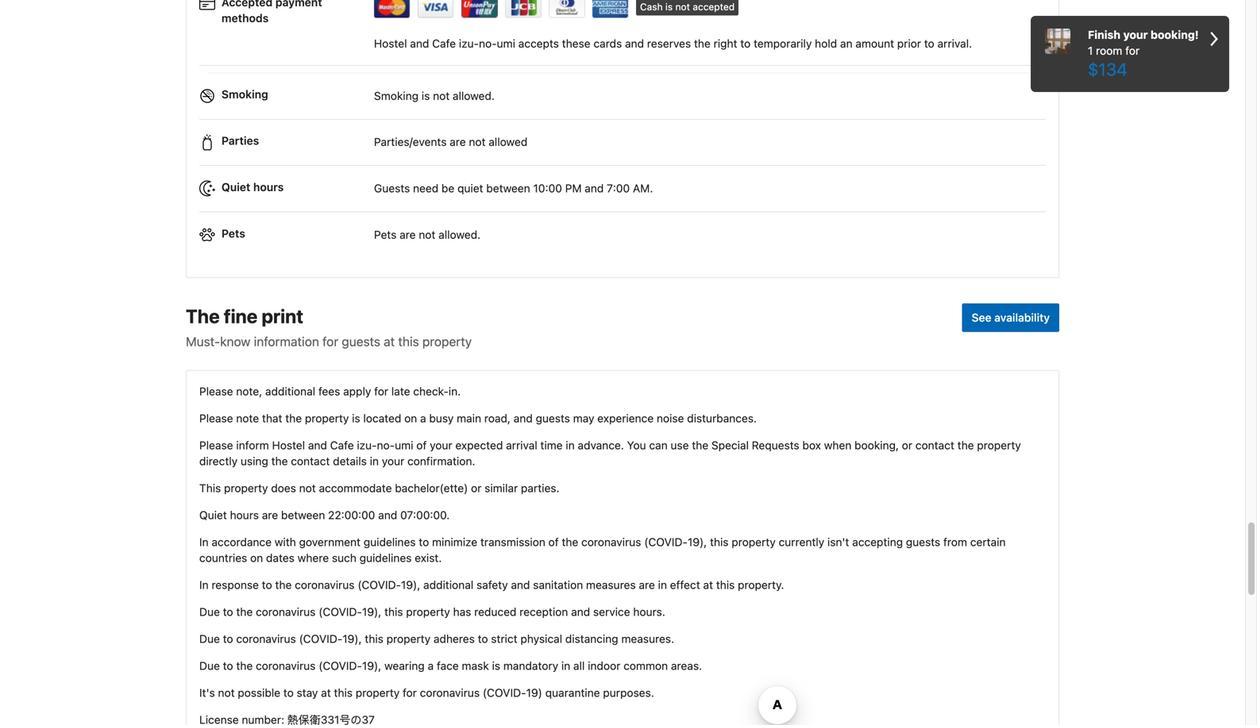 Task type: locate. For each thing, give the bounding box(es) containing it.
for down wearing on the bottom of the page
[[403, 687, 417, 700]]

0 horizontal spatial smoking
[[222, 88, 268, 101]]

not inside accepted payment methods and conditions element
[[675, 1, 690, 12]]

1 vertical spatial of
[[548, 536, 559, 549]]

measures.
[[621, 633, 674, 646]]

inform
[[236, 439, 269, 452]]

transmission
[[480, 536, 545, 549]]

hours down parties
[[253, 181, 284, 194]]

hours for quiet hours are between 22:00:00 and 07:00:00.
[[230, 509, 259, 522]]

cash is not accepted
[[640, 1, 735, 12]]

allowed. up parties/events are not allowed
[[453, 89, 495, 102]]

pets down quiet hours at the top
[[222, 227, 245, 240]]

to inside the in accordance with government guidelines to minimize transmission of the coronavirus (covid-19), this property currently isn't accepting guests from certain countries on dates where such guidelines exist.
[[419, 536, 429, 549]]

smoking for smoking
[[222, 88, 268, 101]]

government
[[299, 536, 361, 549]]

no- inside please inform hostel and cafe izu-no-umi of your expected arrival time in advance. you can use the special requests box when booking, or contact the property directly using the contact details in your confirmation.
[[377, 439, 395, 452]]

1 vertical spatial or
[[471, 482, 482, 495]]

of
[[416, 439, 427, 452], [548, 536, 559, 549]]

1 vertical spatial a
[[428, 660, 434, 673]]

1 vertical spatial allowed.
[[439, 228, 481, 241]]

0 horizontal spatial or
[[471, 482, 482, 495]]

izu- inside please inform hostel and cafe izu-no-umi of your expected arrival time in advance. you can use the special requests box when booking, or contact the property directly using the contact details in your confirmation.
[[357, 439, 377, 452]]

guests up apply
[[342, 334, 380, 349]]

smoking up parties/events
[[374, 89, 419, 102]]

a left face
[[428, 660, 434, 673]]

smoking up parties
[[222, 88, 268, 101]]

please note that the property is located on a busy main road, and guests may experience noise disturbances.
[[199, 412, 757, 425]]

0 vertical spatial hostel
[[374, 37, 407, 50]]

isn't
[[827, 536, 849, 549]]

(covid- down the mandatory
[[483, 687, 526, 700]]

0 vertical spatial allowed.
[[453, 89, 495, 102]]

accepted payment methods and conditions element
[[199, 0, 1046, 24]]

izu-
[[459, 37, 479, 50], [357, 439, 377, 452]]

guidelines right such on the bottom left of the page
[[359, 552, 412, 565]]

07:00:00.
[[400, 509, 450, 522]]

exist.
[[415, 552, 442, 565]]

finish your booking! 1 room for $134
[[1088, 28, 1199, 79]]

hostel down that
[[272, 439, 305, 452]]

1 please from the top
[[199, 385, 233, 398]]

contact right the booking,
[[915, 439, 954, 452]]

for right room
[[1125, 44, 1140, 57]]

1 horizontal spatial additional
[[423, 579, 473, 592]]

contact up does
[[291, 455, 330, 468]]

2 in from the top
[[199, 579, 209, 592]]

0 horizontal spatial pets
[[222, 227, 245, 240]]

effect
[[670, 579, 700, 592]]

is left located
[[352, 412, 360, 425]]

10:00
[[533, 182, 562, 195]]

late
[[391, 385, 410, 398]]

cafe up details
[[330, 439, 354, 452]]

accepted
[[222, 0, 273, 9]]

0 horizontal spatial of
[[416, 439, 427, 452]]

booking,
[[855, 439, 899, 452]]

0 vertical spatial at
[[384, 334, 395, 349]]

0 horizontal spatial your
[[382, 455, 404, 468]]

is right "cash" at right top
[[665, 1, 673, 12]]

2 horizontal spatial at
[[703, 579, 713, 592]]

hostel down mastercard "image"
[[374, 37, 407, 50]]

1 horizontal spatial no-
[[479, 37, 497, 50]]

0 vertical spatial contact
[[915, 439, 954, 452]]

a left busy
[[420, 412, 426, 425]]

0 horizontal spatial cafe
[[330, 439, 354, 452]]

(covid- down such on the bottom left of the page
[[319, 606, 362, 619]]

2 due from the top
[[199, 633, 220, 646]]

all
[[573, 660, 585, 673]]

room
[[1096, 44, 1122, 57]]

1 horizontal spatial between
[[486, 182, 530, 195]]

1 horizontal spatial cafe
[[432, 37, 456, 50]]

please for please inform hostel and cafe izu-no-umi of your expected arrival time in advance. you can use the special requests box when booking, or contact the property directly using the contact details in your confirmation.
[[199, 439, 233, 452]]

due for due to the coronavirus (covid-19), this property has reduced reception and service hours.
[[199, 606, 220, 619]]

prior
[[897, 37, 921, 50]]

19)
[[526, 687, 542, 700]]

1 horizontal spatial a
[[428, 660, 434, 673]]

from
[[943, 536, 967, 549]]

of up confirmation.
[[416, 439, 427, 452]]

pets down guests
[[374, 228, 397, 241]]

pets for pets
[[222, 227, 245, 240]]

between up with
[[281, 509, 325, 522]]

please up directly
[[199, 439, 233, 452]]

pets for pets are not allowed.
[[374, 228, 397, 241]]

in left effect
[[658, 579, 667, 592]]

1 horizontal spatial or
[[902, 439, 912, 452]]

1 horizontal spatial your
[[430, 439, 452, 452]]

are up be
[[450, 136, 466, 149]]

apply
[[343, 385, 371, 398]]

0 horizontal spatial guests
[[342, 334, 380, 349]]

1 horizontal spatial at
[[384, 334, 395, 349]]

guidelines up exist.
[[364, 536, 416, 549]]

guests inside the in accordance with government guidelines to minimize transmission of the coronavirus (covid-19), this property currently isn't accepting guests from certain countries on dates where such guidelines exist.
[[906, 536, 940, 549]]

1 horizontal spatial pets
[[374, 228, 397, 241]]

(covid-
[[644, 536, 688, 549], [358, 579, 401, 592], [319, 606, 362, 619], [299, 633, 342, 646], [319, 660, 362, 673], [483, 687, 526, 700]]

1 horizontal spatial contact
[[915, 439, 954, 452]]

need
[[413, 182, 439, 195]]

quarantine
[[545, 687, 600, 700]]

due for due to coronavirus (covid-19), this property adheres to strict physical distancing measures.
[[199, 633, 220, 646]]

to
[[740, 37, 751, 50], [924, 37, 934, 50], [419, 536, 429, 549], [262, 579, 272, 592], [223, 606, 233, 619], [223, 633, 233, 646], [478, 633, 488, 646], [223, 660, 233, 673], [283, 687, 294, 700]]

0 vertical spatial hours
[[253, 181, 284, 194]]

1 horizontal spatial hostel
[[374, 37, 407, 50]]

1 vertical spatial between
[[281, 509, 325, 522]]

(covid- up due to the coronavirus (covid-19), this property has reduced reception and service hours.
[[358, 579, 401, 592]]

your up this property does not accommodate bachelor(ette) or similar parties.
[[382, 455, 404, 468]]

0 horizontal spatial at
[[321, 687, 331, 700]]

no- down unionpay credit card icon
[[479, 37, 497, 50]]

0 horizontal spatial no-
[[377, 439, 395, 452]]

must-
[[186, 334, 220, 349]]

such
[[332, 552, 356, 565]]

guests
[[342, 334, 380, 349], [536, 412, 570, 425], [906, 536, 940, 549]]

not for pets
[[419, 228, 436, 241]]

0 horizontal spatial izu-
[[357, 439, 377, 452]]

1 in from the top
[[199, 536, 209, 549]]

or left similar
[[471, 482, 482, 495]]

print
[[262, 305, 303, 327]]

allowed
[[489, 136, 527, 149]]

1 vertical spatial cafe
[[330, 439, 354, 452]]

(covid- up stay
[[299, 633, 342, 646]]

0 vertical spatial izu-
[[459, 37, 479, 50]]

please left note
[[199, 412, 233, 425]]

0 vertical spatial on
[[404, 412, 417, 425]]

smoking
[[222, 88, 268, 101], [374, 89, 419, 102]]

3 please from the top
[[199, 439, 233, 452]]

0 vertical spatial or
[[902, 439, 912, 452]]

the
[[186, 305, 220, 327]]

umi left accepts
[[497, 37, 515, 50]]

19),
[[688, 536, 707, 549], [401, 579, 420, 592], [362, 606, 381, 619], [342, 633, 362, 646], [362, 660, 381, 673]]

quiet for quiet hours are between 22:00:00 and 07:00:00.
[[199, 509, 227, 522]]

this
[[398, 334, 419, 349], [710, 536, 729, 549], [716, 579, 735, 592], [384, 606, 403, 619], [365, 633, 383, 646], [334, 687, 353, 700]]

not right it's
[[218, 687, 235, 700]]

no- down located
[[377, 439, 395, 452]]

1 vertical spatial additional
[[423, 579, 473, 592]]

note
[[236, 412, 259, 425]]

due to the coronavirus (covid-19), wearing a face mask is mandatory in all indoor common areas.
[[199, 660, 702, 673]]

0 vertical spatial your
[[1123, 28, 1148, 41]]

cafe
[[432, 37, 456, 50], [330, 439, 354, 452]]

coronavirus up stay
[[256, 660, 316, 673]]

not down need
[[419, 228, 436, 241]]

hours up accordance
[[230, 509, 259, 522]]

on right located
[[404, 412, 417, 425]]

is
[[665, 1, 673, 12], [422, 89, 430, 102], [352, 412, 360, 425], [492, 660, 500, 673]]

in accordance with government guidelines to minimize transmission of the coronavirus (covid-19), this property currently isn't accepting guests from certain countries on dates where such guidelines exist.
[[199, 536, 1006, 565]]

coronavirus up the measures
[[581, 536, 641, 549]]

and inside please inform hostel and cafe izu-no-umi of your expected arrival time in advance. you can use the special requests box when booking, or contact the property directly using the contact details in your confirmation.
[[308, 439, 327, 452]]

between right quiet
[[486, 182, 530, 195]]

payment
[[275, 0, 322, 9]]

in inside the in accordance with government guidelines to minimize transmission of the coronavirus (covid-19), this property currently isn't accepting guests from certain countries on dates where such guidelines exist.
[[199, 536, 209, 549]]

has
[[453, 606, 471, 619]]

common
[[623, 660, 668, 673]]

possible
[[238, 687, 280, 700]]

or right the booking,
[[902, 439, 912, 452]]

(covid- up effect
[[644, 536, 688, 549]]

0 vertical spatial in
[[199, 536, 209, 549]]

contact
[[915, 439, 954, 452], [291, 455, 330, 468]]

is up parties/events
[[422, 89, 430, 102]]

on inside the in accordance with government guidelines to minimize transmission of the coronavirus (covid-19), this property currently isn't accepting guests from certain countries on dates where such guidelines exist.
[[250, 552, 263, 565]]

check-
[[413, 385, 449, 398]]

unionpay credit card image
[[461, 0, 498, 18]]

are
[[450, 136, 466, 149], [400, 228, 416, 241], [262, 509, 278, 522], [639, 579, 655, 592]]

details
[[333, 455, 367, 468]]

0 horizontal spatial a
[[420, 412, 426, 425]]

0 vertical spatial no-
[[479, 37, 497, 50]]

on down accordance
[[250, 552, 263, 565]]

not right does
[[299, 482, 316, 495]]

and down the fees
[[308, 439, 327, 452]]

1 vertical spatial hours
[[230, 509, 259, 522]]

0 vertical spatial quiet
[[222, 181, 250, 194]]

pets
[[222, 227, 245, 240], [374, 228, 397, 241]]

1 due from the top
[[199, 606, 220, 619]]

property.
[[738, 579, 784, 592]]

where
[[298, 552, 329, 565]]

1 vertical spatial hostel
[[272, 439, 305, 452]]

0 vertical spatial due
[[199, 606, 220, 619]]

not left accepted
[[675, 1, 690, 12]]

similar
[[485, 482, 518, 495]]

2 vertical spatial due
[[199, 660, 220, 673]]

of inside the in accordance with government guidelines to minimize transmission of the coronavirus (covid-19), this property currently isn't accepting guests from certain countries on dates where such guidelines exist.
[[548, 536, 559, 549]]

are down does
[[262, 509, 278, 522]]

(covid- left wearing on the bottom of the page
[[319, 660, 362, 673]]

1 horizontal spatial of
[[548, 536, 559, 549]]

in for in response to the coronavirus (covid-19), additional safety and sanitation measures are in effect at this property.
[[199, 579, 209, 592]]

of for umi
[[416, 439, 427, 452]]

in up countries at the bottom of page
[[199, 536, 209, 549]]

in left response
[[199, 579, 209, 592]]

quiet down this
[[199, 509, 227, 522]]

amount
[[856, 37, 894, 50]]

accepts
[[518, 37, 559, 50]]

0 horizontal spatial umi
[[395, 439, 413, 452]]

not for cash
[[675, 1, 690, 12]]

1 vertical spatial umi
[[395, 439, 413, 452]]

additional
[[265, 385, 315, 398], [423, 579, 473, 592]]

parties
[[222, 134, 259, 147]]

and down visa image at top
[[410, 37, 429, 50]]

2 vertical spatial please
[[199, 439, 233, 452]]

and down this property does not accommodate bachelor(ette) or similar parties.
[[378, 509, 397, 522]]

2 horizontal spatial guests
[[906, 536, 940, 549]]

1 vertical spatial contact
[[291, 455, 330, 468]]

or inside please inform hostel and cafe izu-no-umi of your expected arrival time in advance. you can use the special requests box when booking, or contact the property directly using the contact details in your confirmation.
[[902, 439, 912, 452]]

these
[[562, 37, 591, 50]]

0 vertical spatial guests
[[342, 334, 380, 349]]

smoking for smoking is not allowed.
[[374, 89, 419, 102]]

that
[[262, 412, 282, 425]]

not for smoking
[[433, 89, 450, 102]]

in left all
[[561, 660, 570, 673]]

hours
[[253, 181, 284, 194], [230, 509, 259, 522]]

2 horizontal spatial your
[[1123, 28, 1148, 41]]

additional up that
[[265, 385, 315, 398]]

at right stay
[[321, 687, 331, 700]]

rightchevron image
[[1210, 27, 1218, 51]]

0 vertical spatial a
[[420, 412, 426, 425]]

right
[[714, 37, 737, 50]]

for left late
[[374, 385, 388, 398]]

for right information
[[322, 334, 338, 349]]

arrival
[[506, 439, 537, 452]]

guests up the time
[[536, 412, 570, 425]]

additional up has
[[423, 579, 473, 592]]

quiet down parties
[[222, 181, 250, 194]]

please left the "note,"
[[199, 385, 233, 398]]

at
[[384, 334, 395, 349], [703, 579, 713, 592], [321, 687, 331, 700]]

of right the transmission on the bottom of page
[[548, 536, 559, 549]]

may
[[573, 412, 594, 425]]

not up parties/events are not allowed
[[433, 89, 450, 102]]

jcb image
[[505, 0, 542, 18]]

0 vertical spatial cafe
[[432, 37, 456, 50]]

your up confirmation.
[[430, 439, 452, 452]]

diners club image
[[549, 0, 585, 18]]

1 vertical spatial due
[[199, 633, 220, 646]]

it's
[[199, 687, 215, 700]]

0 horizontal spatial additional
[[265, 385, 315, 398]]

please for please note that the property is located on a busy main road, and guests may experience noise disturbances.
[[199, 412, 233, 425]]

0 horizontal spatial hostel
[[272, 439, 305, 452]]

for
[[1125, 44, 1140, 57], [322, 334, 338, 349], [374, 385, 388, 398], [403, 687, 417, 700]]

information
[[254, 334, 319, 349]]

allowed. down quiet
[[439, 228, 481, 241]]

of for transmission
[[548, 536, 559, 549]]

0 horizontal spatial on
[[250, 552, 263, 565]]

guests left from
[[906, 536, 940, 549]]

1 horizontal spatial izu-
[[459, 37, 479, 50]]

of inside please inform hostel and cafe izu-no-umi of your expected arrival time in advance. you can use the special requests box when booking, or contact the property directly using the contact details in your confirmation.
[[416, 439, 427, 452]]

2 vertical spatial guests
[[906, 536, 940, 549]]

2 please from the top
[[199, 412, 233, 425]]

at up late
[[384, 334, 395, 349]]

1 horizontal spatial smoking
[[374, 89, 419, 102]]

pm
[[565, 182, 582, 195]]

izu- up details
[[357, 439, 377, 452]]

izu- down unionpay credit card icon
[[459, 37, 479, 50]]

please inside please inform hostel and cafe izu-no-umi of your expected arrival time in advance. you can use the special requests box when booking, or contact the property directly using the contact details in your confirmation.
[[199, 439, 233, 452]]

3 due from the top
[[199, 660, 220, 673]]

cafe down visa image at top
[[432, 37, 456, 50]]

1 vertical spatial izu-
[[357, 439, 377, 452]]

1 horizontal spatial guests
[[536, 412, 570, 425]]

not left allowed on the top left of page
[[469, 136, 486, 149]]

1 horizontal spatial umi
[[497, 37, 515, 50]]

temporarily
[[754, 37, 812, 50]]

not
[[675, 1, 690, 12], [433, 89, 450, 102], [469, 136, 486, 149], [419, 228, 436, 241], [299, 482, 316, 495], [218, 687, 235, 700]]

in.
[[449, 385, 461, 398]]

allowed.
[[453, 89, 495, 102], [439, 228, 481, 241]]

your right finish
[[1123, 28, 1148, 41]]

confirmation.
[[407, 455, 475, 468]]

0 vertical spatial please
[[199, 385, 233, 398]]

1 vertical spatial quiet
[[199, 509, 227, 522]]

1 vertical spatial no-
[[377, 439, 395, 452]]

umi down located
[[395, 439, 413, 452]]

1 vertical spatial please
[[199, 412, 233, 425]]

hostel
[[374, 37, 407, 50], [272, 439, 305, 452]]

is right mask
[[492, 660, 500, 673]]

mastercard image
[[374, 0, 411, 18]]

minimize
[[432, 536, 477, 549]]

0 vertical spatial of
[[416, 439, 427, 452]]

0 vertical spatial umi
[[497, 37, 515, 50]]

stay
[[297, 687, 318, 700]]

at right effect
[[703, 579, 713, 592]]

1 vertical spatial in
[[199, 579, 209, 592]]

this property does not accommodate bachelor(ette) or similar parties.
[[199, 482, 559, 495]]

the fine print must-know information for guests at this property
[[186, 305, 472, 349]]

in
[[566, 439, 575, 452], [370, 455, 379, 468], [658, 579, 667, 592], [561, 660, 570, 673]]

1 vertical spatial on
[[250, 552, 263, 565]]



Task type: describe. For each thing, give the bounding box(es) containing it.
and up distancing
[[571, 606, 590, 619]]

purposes.
[[603, 687, 654, 700]]

am.
[[633, 182, 653, 195]]

22:00:00
[[328, 509, 375, 522]]

in response to the coronavirus (covid-19), additional safety and sanitation measures are in effect at this property.
[[199, 579, 784, 592]]

reception
[[520, 606, 568, 619]]

mandatory
[[503, 660, 558, 673]]

main
[[457, 412, 481, 425]]

finish
[[1088, 28, 1121, 41]]

allowed. for pets are not allowed.
[[439, 228, 481, 241]]

cards
[[594, 37, 622, 50]]

quiet hours
[[222, 181, 284, 194]]

hours.
[[633, 606, 665, 619]]

parties/events
[[374, 136, 447, 149]]

busy
[[429, 412, 454, 425]]

1 vertical spatial your
[[430, 439, 452, 452]]

quiet hours are between 22:00:00 and 07:00:00.
[[199, 509, 450, 522]]

does
[[271, 482, 296, 495]]

hostel and cafe izu-no-umi accepts these cards and reserves the right to temporarily hold an amount prior to arrival.
[[374, 37, 972, 50]]

parties/events are not allowed
[[374, 136, 527, 149]]

arrival.
[[937, 37, 972, 50]]

it's not possible to stay at this property for coronavirus (covid-19) quarantine purposes.
[[199, 687, 654, 700]]

your inside finish your booking! 1 room for $134
[[1123, 28, 1148, 41]]

property inside 'the fine print must-know information for guests at this property'
[[422, 334, 472, 349]]

see availability button
[[962, 304, 1059, 332]]

guests inside 'the fine print must-know information for guests at this property'
[[342, 334, 380, 349]]

time
[[540, 439, 563, 452]]

due to the coronavirus (covid-19), this property has reduced reception and service hours.
[[199, 606, 665, 619]]

hours for quiet hours
[[253, 181, 284, 194]]

1 vertical spatial guests
[[536, 412, 570, 425]]

american express image
[[592, 0, 629, 18]]

0 horizontal spatial between
[[281, 509, 325, 522]]

this
[[199, 482, 221, 495]]

disturbances.
[[687, 412, 757, 425]]

strict
[[491, 633, 518, 646]]

in for in accordance with government guidelines to minimize transmission of the coronavirus (covid-19), this property currently isn't accepting guests from certain countries on dates where such guidelines exist.
[[199, 536, 209, 549]]

coronavirus down where
[[295, 579, 355, 592]]

in right details
[[370, 455, 379, 468]]

hostel inside please inform hostel and cafe izu-no-umi of your expected arrival time in advance. you can use the special requests box when booking, or contact the property directly using the contact details in your confirmation.
[[272, 439, 305, 452]]

accepted
[[693, 1, 735, 12]]

using
[[241, 455, 268, 468]]

coronavirus down dates
[[256, 606, 316, 619]]

measures
[[586, 579, 636, 592]]

pets are not allowed.
[[374, 228, 481, 241]]

box
[[802, 439, 821, 452]]

guests
[[374, 182, 410, 195]]

you
[[627, 439, 646, 452]]

be
[[442, 182, 454, 195]]

please for please note, additional fees apply for late check-in.
[[199, 385, 233, 398]]

$134
[[1088, 59, 1127, 79]]

1 vertical spatial at
[[703, 579, 713, 592]]

adheres
[[434, 633, 475, 646]]

2 vertical spatial at
[[321, 687, 331, 700]]

at inside 'the fine print must-know information for guests at this property'
[[384, 334, 395, 349]]

know
[[220, 334, 250, 349]]

service
[[593, 606, 630, 619]]

allowed. for smoking is not allowed.
[[453, 89, 495, 102]]

cafe inside please inform hostel and cafe izu-no-umi of your expected arrival time in advance. you can use the special requests box when booking, or contact the property directly using the contact details in your confirmation.
[[330, 439, 354, 452]]

quiet
[[457, 182, 483, 195]]

coronavirus up possible
[[236, 633, 296, 646]]

and right "safety"
[[511, 579, 530, 592]]

expected
[[455, 439, 503, 452]]

are down guests
[[400, 228, 416, 241]]

please inform hostel and cafe izu-no-umi of your expected arrival time in advance. you can use the special requests box when booking, or contact the property directly using the contact details in your confirmation.
[[199, 439, 1021, 468]]

reserves
[[647, 37, 691, 50]]

1 vertical spatial guidelines
[[359, 552, 412, 565]]

distancing
[[565, 633, 618, 646]]

can
[[649, 439, 668, 452]]

not for parties/events
[[469, 136, 486, 149]]

visa image
[[418, 0, 454, 18]]

7:00
[[607, 182, 630, 195]]

property inside the in accordance with government guidelines to minimize transmission of the coronavirus (covid-19), this property currently isn't accepting guests from certain countries on dates where such guidelines exist.
[[732, 536, 776, 549]]

are up hours. at the bottom
[[639, 579, 655, 592]]

sanitation
[[533, 579, 583, 592]]

this inside 'the fine print must-know information for guests at this property'
[[398, 334, 419, 349]]

fine
[[224, 305, 258, 327]]

physical
[[521, 633, 562, 646]]

smoking is not allowed.
[[374, 89, 495, 102]]

guests need be quiet between 10:00 pm and 7:00 am.
[[374, 182, 653, 195]]

for inside finish your booking! 1 room for $134
[[1125, 44, 1140, 57]]

in right the time
[[566, 439, 575, 452]]

the inside the in accordance with government guidelines to minimize transmission of the coronavirus (covid-19), this property currently isn't accepting guests from certain countries on dates where such guidelines exist.
[[562, 536, 578, 549]]

booking!
[[1151, 28, 1199, 41]]

reduced
[[474, 606, 517, 619]]

currently
[[779, 536, 824, 549]]

accepting
[[852, 536, 903, 549]]

dates
[[266, 552, 295, 565]]

see
[[972, 311, 992, 324]]

for inside 'the fine print must-know information for guests at this property'
[[322, 334, 338, 349]]

directly
[[199, 455, 238, 468]]

quiet for quiet hours
[[222, 181, 250, 194]]

requests
[[752, 439, 799, 452]]

an
[[840, 37, 853, 50]]

0 vertical spatial additional
[[265, 385, 315, 398]]

is inside accepted payment methods and conditions element
[[665, 1, 673, 12]]

parties.
[[521, 482, 559, 495]]

0 vertical spatial between
[[486, 182, 530, 195]]

advance.
[[578, 439, 624, 452]]

countries
[[199, 552, 247, 565]]

due to coronavirus (covid-19), this property adheres to strict physical distancing measures.
[[199, 633, 674, 646]]

19), inside the in accordance with government guidelines to minimize transmission of the coronavirus (covid-19), this property currently isn't accepting guests from certain countries on dates where such guidelines exist.
[[688, 536, 707, 549]]

due for due to the coronavirus (covid-19), wearing a face mask is mandatory in all indoor common areas.
[[199, 660, 220, 673]]

1 horizontal spatial on
[[404, 412, 417, 425]]

(covid- inside the in accordance with government guidelines to minimize transmission of the coronavirus (covid-19), this property currently isn't accepting guests from certain countries on dates where such guidelines exist.
[[644, 536, 688, 549]]

property inside please inform hostel and cafe izu-no-umi of your expected arrival time in advance. you can use the special requests box when booking, or contact the property directly using the contact details in your confirmation.
[[977, 439, 1021, 452]]

coronavirus inside the in accordance with government guidelines to minimize transmission of the coronavirus (covid-19), this property currently isn't accepting guests from certain countries on dates where such guidelines exist.
[[581, 536, 641, 549]]

areas.
[[671, 660, 702, 673]]

0 vertical spatial guidelines
[[364, 536, 416, 549]]

umi inside please inform hostel and cafe izu-no-umi of your expected arrival time in advance. you can use the special requests box when booking, or contact the property directly using the contact details in your confirmation.
[[395, 439, 413, 452]]

and right road,
[[514, 412, 533, 425]]

certain
[[970, 536, 1006, 549]]

cash
[[640, 1, 663, 12]]

this inside the in accordance with government guidelines to minimize transmission of the coronavirus (covid-19), this property currently isn't accepting guests from certain countries on dates where such guidelines exist.
[[710, 536, 729, 549]]

located
[[363, 412, 401, 425]]

accommodate
[[319, 482, 392, 495]]

please note, additional fees apply for late check-in.
[[199, 385, 461, 398]]

0 horizontal spatial contact
[[291, 455, 330, 468]]

accordance
[[212, 536, 272, 549]]

and right pm
[[585, 182, 604, 195]]

with
[[275, 536, 296, 549]]

and right cards
[[625, 37, 644, 50]]

use
[[671, 439, 689, 452]]

accepted payment methods
[[222, 0, 322, 25]]

coronavirus down due to the coronavirus (covid-19), wearing a face mask is mandatory in all indoor common areas.
[[420, 687, 480, 700]]

face
[[437, 660, 459, 673]]

methods
[[222, 12, 269, 25]]

2 vertical spatial your
[[382, 455, 404, 468]]



Task type: vqa. For each thing, say whether or not it's contained in the screenshot.
Save on select rental cars
no



